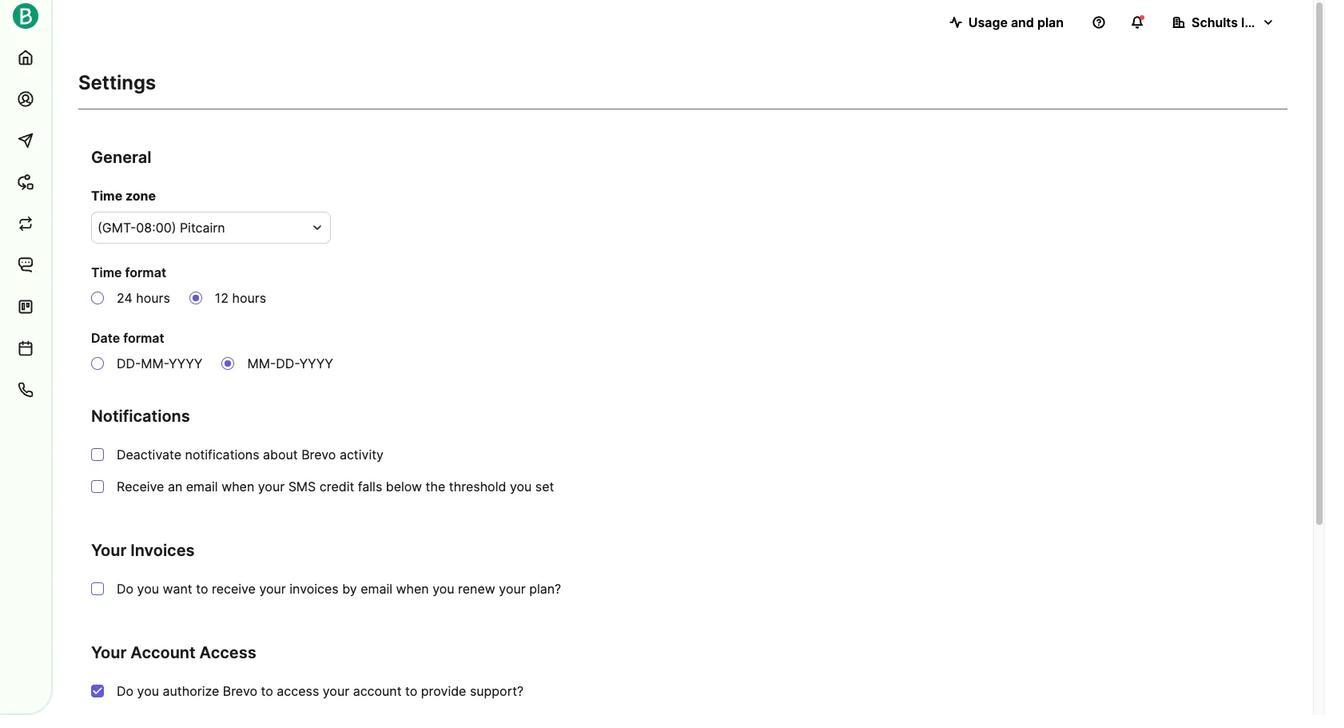 Task type: describe. For each thing, give the bounding box(es) containing it.
hours for 24 hours
[[136, 290, 170, 306]]

2 mm- from the left
[[247, 356, 276, 372]]

your left sms
[[258, 479, 285, 495]]

renew
[[458, 581, 496, 597]]

set
[[536, 479, 554, 495]]

time format
[[91, 265, 166, 281]]

sms
[[288, 479, 316, 495]]

usage and plan
[[969, 14, 1064, 30]]

08:00)
[[136, 220, 176, 236]]

brevo for your account access
[[223, 684, 258, 700]]

falls
[[358, 479, 382, 495]]

zone
[[125, 188, 156, 204]]

account
[[353, 684, 402, 700]]

deactivate
[[117, 447, 182, 463]]

your for your invoices
[[91, 541, 127, 561]]

schults
[[1192, 14, 1239, 30]]

receive
[[117, 479, 164, 495]]

hours for 12 hours
[[232, 290, 266, 306]]

(gmt-08:00)  pitcairn button
[[91, 212, 331, 244]]

your left "plan?" on the left bottom
[[499, 581, 526, 597]]

invoices
[[131, 541, 195, 561]]

format for mm-
[[123, 330, 164, 346]]

do you want to receive your invoices by email when you renew your plan?
[[117, 581, 562, 597]]

and
[[1012, 14, 1035, 30]]

settings
[[78, 71, 156, 94]]

24 hours
[[117, 290, 170, 306]]

your for your account access
[[91, 644, 127, 663]]

(gmt-08:00)  pitcairn
[[98, 220, 225, 236]]

format for hours
[[125, 265, 166, 281]]

by
[[342, 581, 357, 597]]

your account access
[[91, 644, 256, 663]]

your right access
[[323, 684, 350, 700]]

usage
[[969, 14, 1008, 30]]

deactivate notifications about brevo activity
[[117, 447, 384, 463]]

time zone
[[91, 188, 156, 204]]

support?
[[470, 684, 524, 700]]

0 horizontal spatial to
[[196, 581, 208, 597]]

do for invoices
[[117, 581, 134, 597]]

the
[[426, 479, 446, 495]]

receive an email when your sms credit falls below the threshold you set
[[117, 479, 554, 495]]

you left want
[[137, 581, 159, 597]]

an
[[168, 479, 183, 495]]

plan?
[[530, 581, 562, 597]]

you left the set
[[510, 479, 532, 495]]



Task type: vqa. For each thing, say whether or not it's contained in the screenshot.
'Increase Revenue'
no



Task type: locate. For each thing, give the bounding box(es) containing it.
authorize
[[163, 684, 219, 700]]

email right the 'an'
[[186, 479, 218, 495]]

1 dd- from the left
[[117, 356, 141, 372]]

0 horizontal spatial dd-
[[117, 356, 141, 372]]

0 horizontal spatial hours
[[136, 290, 170, 306]]

1 vertical spatial format
[[123, 330, 164, 346]]

0 horizontal spatial when
[[222, 479, 255, 495]]

to right want
[[196, 581, 208, 597]]

2 do from the top
[[117, 684, 134, 700]]

your
[[91, 541, 127, 561], [91, 644, 127, 663]]

none field inside (gmt-08:00)  pitcairn popup button
[[98, 218, 305, 238]]

access
[[277, 684, 319, 700]]

1 vertical spatial email
[[361, 581, 393, 597]]

your left invoices
[[91, 541, 127, 561]]

about
[[263, 447, 298, 463]]

hours right 24
[[136, 290, 170, 306]]

dd-
[[117, 356, 141, 372], [276, 356, 299, 372]]

1 horizontal spatial hours
[[232, 290, 266, 306]]

0 vertical spatial when
[[222, 479, 255, 495]]

1 horizontal spatial mm-
[[247, 356, 276, 372]]

None field
[[98, 218, 305, 238]]

do
[[117, 581, 134, 597], [117, 684, 134, 700]]

0 horizontal spatial mm-
[[141, 356, 169, 372]]

(gmt-
[[98, 220, 136, 236]]

0 horizontal spatial yyyy
[[169, 356, 203, 372]]

to
[[196, 581, 208, 597], [261, 684, 273, 700], [405, 684, 418, 700]]

notifications
[[91, 407, 190, 426]]

2 your from the top
[[91, 644, 127, 663]]

credit
[[320, 479, 355, 495]]

when down deactivate notifications about brevo activity
[[222, 479, 255, 495]]

24
[[117, 290, 133, 306]]

mm-dd-yyyy
[[247, 356, 333, 372]]

1 yyyy from the left
[[169, 356, 203, 372]]

0 horizontal spatial brevo
[[223, 684, 258, 700]]

provide
[[421, 684, 467, 700]]

when
[[222, 479, 255, 495], [396, 581, 429, 597]]

1 vertical spatial time
[[91, 265, 122, 281]]

pitcairn
[[180, 220, 225, 236]]

date
[[91, 330, 120, 346]]

you left the renew
[[433, 581, 455, 597]]

date format
[[91, 330, 164, 346]]

yyyy
[[169, 356, 203, 372], [299, 356, 333, 372]]

do you authorize brevo to access your account to provide support?
[[117, 684, 524, 700]]

2 dd- from the left
[[276, 356, 299, 372]]

hours right 12
[[232, 290, 266, 306]]

general
[[91, 148, 151, 167]]

format
[[125, 265, 166, 281], [123, 330, 164, 346]]

schults inc
[[1192, 14, 1261, 30]]

inc
[[1242, 14, 1261, 30]]

0 vertical spatial brevo
[[302, 447, 336, 463]]

do for account
[[117, 684, 134, 700]]

1 horizontal spatial dd-
[[276, 356, 299, 372]]

0 vertical spatial format
[[125, 265, 166, 281]]

you down account
[[137, 684, 159, 700]]

your
[[258, 479, 285, 495], [259, 581, 286, 597], [499, 581, 526, 597], [323, 684, 350, 700]]

0 vertical spatial time
[[91, 188, 123, 204]]

yyyy for mm-
[[169, 356, 203, 372]]

time
[[91, 188, 123, 204], [91, 265, 122, 281]]

time up 24
[[91, 265, 122, 281]]

invoices
[[290, 581, 339, 597]]

receive
[[212, 581, 256, 597]]

1 horizontal spatial yyyy
[[299, 356, 333, 372]]

schults inc button
[[1160, 6, 1288, 38]]

format up dd-mm-yyyy
[[123, 330, 164, 346]]

activity
[[340, 447, 384, 463]]

0 vertical spatial your
[[91, 541, 127, 561]]

brevo for notifications
[[302, 447, 336, 463]]

access
[[200, 644, 256, 663]]

brevo up sms
[[302, 447, 336, 463]]

12
[[215, 290, 229, 306]]

2 horizontal spatial to
[[405, 684, 418, 700]]

1 vertical spatial when
[[396, 581, 429, 597]]

notifications
[[185, 447, 260, 463]]

0 horizontal spatial email
[[186, 479, 218, 495]]

email
[[186, 479, 218, 495], [361, 581, 393, 597]]

1 horizontal spatial to
[[261, 684, 273, 700]]

1 do from the top
[[117, 581, 134, 597]]

yyyy for dd-
[[299, 356, 333, 372]]

threshold
[[449, 479, 507, 495]]

1 mm- from the left
[[141, 356, 169, 372]]

mm- down 12 hours in the top left of the page
[[247, 356, 276, 372]]

your invoices
[[91, 541, 195, 561]]

1 horizontal spatial brevo
[[302, 447, 336, 463]]

1 vertical spatial brevo
[[223, 684, 258, 700]]

below
[[386, 479, 422, 495]]

to left provide
[[405, 684, 418, 700]]

email right by
[[361, 581, 393, 597]]

2 yyyy from the left
[[299, 356, 333, 372]]

time for time format
[[91, 265, 122, 281]]

2 hours from the left
[[232, 290, 266, 306]]

1 your from the top
[[91, 541, 127, 561]]

mm-
[[141, 356, 169, 372], [247, 356, 276, 372]]

1 horizontal spatial email
[[361, 581, 393, 597]]

0 vertical spatial email
[[186, 479, 218, 495]]

1 time from the top
[[91, 188, 123, 204]]

hours
[[136, 290, 170, 306], [232, 290, 266, 306]]

0 vertical spatial do
[[117, 581, 134, 597]]

mm- down date format
[[141, 356, 169, 372]]

usage and plan button
[[937, 6, 1077, 38]]

your right receive
[[259, 581, 286, 597]]

account
[[131, 644, 196, 663]]

when right by
[[396, 581, 429, 597]]

1 vertical spatial your
[[91, 644, 127, 663]]

2 time from the top
[[91, 265, 122, 281]]

format up 24 hours
[[125, 265, 166, 281]]

12 hours
[[215, 290, 266, 306]]

1 hours from the left
[[136, 290, 170, 306]]

time for time zone
[[91, 188, 123, 204]]

plan
[[1038, 14, 1064, 30]]

want
[[163, 581, 192, 597]]

dd-mm-yyyy
[[117, 356, 203, 372]]

your left account
[[91, 644, 127, 663]]

1 horizontal spatial when
[[396, 581, 429, 597]]

time up (gmt-
[[91, 188, 123, 204]]

1 vertical spatial do
[[117, 684, 134, 700]]

do down your invoices
[[117, 581, 134, 597]]

brevo down access
[[223, 684, 258, 700]]

do down account
[[117, 684, 134, 700]]

brevo
[[302, 447, 336, 463], [223, 684, 258, 700]]

to left access
[[261, 684, 273, 700]]

you
[[510, 479, 532, 495], [137, 581, 159, 597], [433, 581, 455, 597], [137, 684, 159, 700]]



